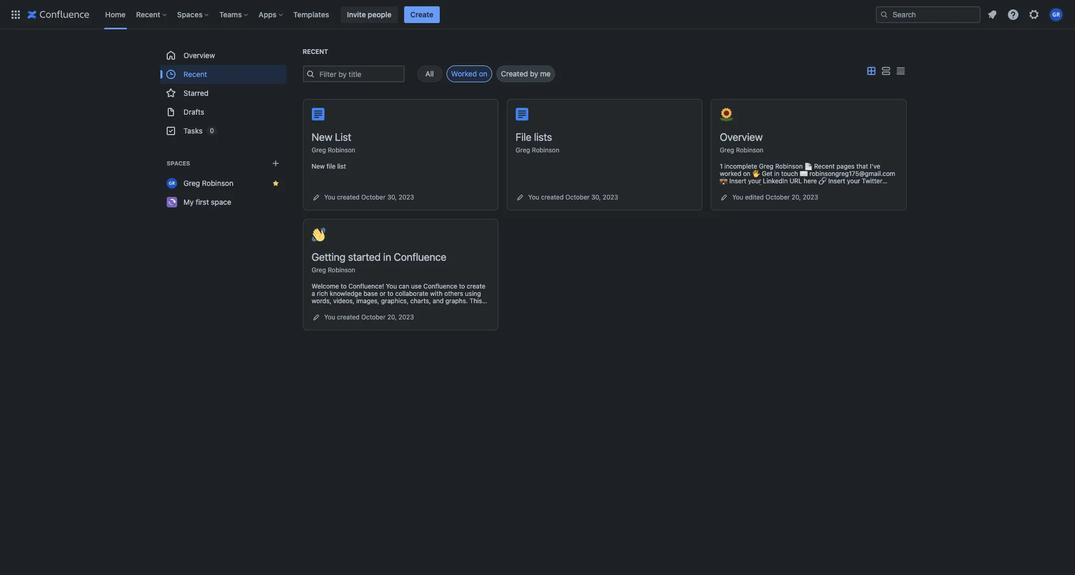 Task type: locate. For each thing, give the bounding box(es) containing it.
spaces down 'tasks'
[[167, 160, 190, 167]]

1 30, from the left
[[388, 194, 397, 201]]

0 vertical spatial overview
[[183, 51, 215, 60]]

spaces
[[177, 10, 203, 19], [167, 160, 190, 167]]

new for list
[[312, 131, 333, 143]]

2 vertical spatial recent
[[183, 70, 207, 79]]

drafts
[[183, 108, 204, 116]]

1 horizontal spatial page image
[[516, 108, 529, 121]]

greg inside the new list greg robinson
[[312, 146, 326, 154]]

1 horizontal spatial 30,
[[592, 194, 601, 201]]

1 vertical spatial overview
[[720, 131, 763, 143]]

group
[[160, 46, 286, 141]]

invite people
[[347, 10, 392, 19]]

all button
[[417, 66, 442, 82]]

file lists greg robinson
[[516, 131, 560, 154]]

greg robinson
[[183, 179, 233, 188]]

drafts link
[[160, 103, 286, 122]]

:wave: image
[[312, 228, 325, 242]]

banner
[[0, 0, 1076, 29]]

spaces right recent dropdown button
[[177, 10, 203, 19]]

greg robinson link up space
[[160, 174, 286, 193]]

new inside the new list greg robinson
[[312, 131, 333, 143]]

getting started in confluence greg robinson
[[312, 251, 447, 274]]

greg robinson link down lists
[[516, 146, 560, 154]]

you for new list
[[324, 194, 335, 201]]

spaces inside dropdown button
[[177, 10, 203, 19]]

:sunflower: image
[[720, 108, 734, 122], [720, 108, 734, 122]]

robinson
[[328, 146, 356, 154], [532, 146, 560, 154], [736, 146, 764, 154], [202, 179, 233, 188], [328, 266, 356, 274]]

greg robinson link
[[312, 146, 356, 154], [516, 146, 560, 154], [720, 146, 764, 154], [160, 174, 286, 193], [312, 266, 356, 274]]

0 horizontal spatial overview
[[183, 51, 215, 60]]

apps button
[[256, 6, 287, 23]]

confluence image
[[27, 8, 89, 21], [27, 8, 89, 21]]

all
[[426, 69, 434, 78]]

tab list containing all
[[405, 66, 556, 82]]

on
[[479, 69, 488, 78]]

20, for in
[[388, 314, 397, 321]]

2 page image from the left
[[516, 108, 529, 121]]

Search field
[[876, 6, 981, 23]]

1 horizontal spatial overview
[[720, 131, 763, 143]]

page image
[[312, 108, 324, 121], [516, 108, 529, 121]]

1 you created october 30, 2023 from the left
[[324, 194, 414, 201]]

0 vertical spatial spaces
[[177, 10, 203, 19]]

new for file
[[312, 163, 325, 170]]

0 horizontal spatial recent
[[136, 10, 160, 19]]

1 vertical spatial new
[[312, 163, 325, 170]]

recent up starred
[[183, 70, 207, 79]]

robinson down lists
[[532, 146, 560, 154]]

0 vertical spatial 20,
[[792, 194, 801, 201]]

greg robinson link down getting
[[312, 266, 356, 274]]

1 horizontal spatial you created october 30, 2023
[[529, 194, 619, 201]]

create link
[[404, 6, 440, 23]]

recent right home
[[136, 10, 160, 19]]

home link
[[102, 6, 129, 23]]

0 vertical spatial recent
[[136, 10, 160, 19]]

greg robinson link down the list at the left top
[[312, 146, 356, 154]]

greg robinson link for overview
[[720, 146, 764, 154]]

overview link
[[160, 46, 286, 65]]

greg robinson link for getting started in confluence
[[312, 266, 356, 274]]

page image up file
[[516, 108, 529, 121]]

october
[[362, 194, 386, 201], [566, 194, 590, 201], [766, 194, 790, 201], [362, 314, 386, 321]]

you
[[324, 194, 335, 201], [529, 194, 540, 201], [733, 194, 744, 201], [324, 314, 335, 321]]

0 horizontal spatial 30,
[[388, 194, 397, 201]]

0 horizontal spatial 20,
[[388, 314, 397, 321]]

greg robinson link up edited
[[720, 146, 764, 154]]

space
[[211, 198, 231, 207]]

30,
[[388, 194, 397, 201], [592, 194, 601, 201]]

greg
[[312, 146, 326, 154], [516, 146, 530, 154], [720, 146, 735, 154], [183, 179, 200, 188], [312, 266, 326, 274]]

apps
[[259, 10, 277, 19]]

settings icon image
[[1028, 8, 1041, 21]]

1 horizontal spatial 20,
[[792, 194, 801, 201]]

you created october 30, 2023
[[324, 194, 414, 201], [529, 194, 619, 201]]

by
[[530, 69, 538, 78]]

page image up the new list greg robinson
[[312, 108, 324, 121]]

new left the list at the left top
[[312, 131, 333, 143]]

you created october 20, 2023
[[324, 314, 414, 321]]

robinson inside file lists greg robinson
[[532, 146, 560, 154]]

20,
[[792, 194, 801, 201], [388, 314, 397, 321]]

0 horizontal spatial page image
[[312, 108, 324, 121]]

lists
[[534, 131, 552, 143]]

2023
[[399, 194, 414, 201], [603, 194, 619, 201], [803, 194, 819, 201], [399, 314, 414, 321]]

unstar this space image
[[271, 179, 280, 188]]

20, for robinson
[[792, 194, 801, 201]]

1 vertical spatial spaces
[[167, 160, 190, 167]]

list image
[[880, 65, 892, 77]]

invite people button
[[341, 6, 398, 23]]

robinson down getting
[[328, 266, 356, 274]]

recent
[[136, 10, 160, 19], [303, 48, 328, 56], [183, 70, 207, 79]]

greg inside file lists greg robinson
[[516, 146, 530, 154]]

new left file
[[312, 163, 325, 170]]

overview
[[183, 51, 215, 60], [720, 131, 763, 143]]

overview inside group
[[183, 51, 215, 60]]

1 horizontal spatial recent
[[183, 70, 207, 79]]

starred link
[[160, 84, 286, 103]]

getting
[[312, 251, 346, 263]]

greg robinson link for new list
[[312, 146, 356, 154]]

greg robinson link for file lists
[[516, 146, 560, 154]]

created
[[501, 69, 528, 78]]

2 new from the top
[[312, 163, 325, 170]]

robinson up edited
[[736, 146, 764, 154]]

overview greg robinson
[[720, 131, 764, 154]]

0 vertical spatial new
[[312, 131, 333, 143]]

overview inside overview greg robinson
[[720, 131, 763, 143]]

october for overview
[[766, 194, 790, 201]]

page image for file lists
[[516, 108, 529, 121]]

created by me
[[501, 69, 551, 78]]

2 horizontal spatial recent
[[303, 48, 328, 56]]

notification icon image
[[987, 8, 999, 21]]

1 page image from the left
[[312, 108, 324, 121]]

tab list
[[405, 66, 556, 82]]

1 vertical spatial 20,
[[388, 314, 397, 321]]

help icon image
[[1008, 8, 1020, 21]]

created by me button
[[497, 66, 556, 82]]

recent down templates 'link'
[[303, 48, 328, 56]]

0 horizontal spatial you created october 30, 2023
[[324, 194, 414, 201]]

october for getting started in confluence
[[362, 314, 386, 321]]

robinson down the list at the left top
[[328, 146, 356, 154]]

new
[[312, 131, 333, 143], [312, 163, 325, 170]]

:wave: image
[[312, 228, 325, 242]]

1 vertical spatial recent
[[303, 48, 328, 56]]

templates
[[293, 10, 329, 19]]

2 you created october 30, 2023 from the left
[[529, 194, 619, 201]]

first
[[196, 198, 209, 207]]

recent inside group
[[183, 70, 207, 79]]

robinson up space
[[202, 179, 233, 188]]

created for robinson
[[337, 194, 360, 201]]

created
[[337, 194, 360, 201], [541, 194, 564, 201], [337, 314, 360, 321]]

my first space
[[183, 198, 231, 207]]

compact list image
[[894, 65, 907, 77]]

1 new from the top
[[312, 131, 333, 143]]

2023 for overview
[[803, 194, 819, 201]]



Task type: vqa. For each thing, say whether or not it's contained in the screenshot.
0
yes



Task type: describe. For each thing, give the bounding box(es) containing it.
banner containing home
[[0, 0, 1076, 29]]

robinson inside getting started in confluence greg robinson
[[328, 266, 356, 274]]

created for confluence
[[337, 314, 360, 321]]

group containing overview
[[160, 46, 286, 141]]

global element
[[6, 0, 874, 29]]

home
[[105, 10, 126, 19]]

create
[[411, 10, 434, 19]]

recent inside dropdown button
[[136, 10, 160, 19]]

tasks
[[183, 126, 202, 135]]

list
[[337, 163, 346, 170]]

you for overview
[[733, 194, 744, 201]]

worked on button
[[447, 66, 492, 82]]

templates link
[[290, 6, 332, 23]]

0
[[210, 127, 214, 135]]

overview for overview
[[183, 51, 215, 60]]

robinson inside overview greg robinson
[[736, 146, 764, 154]]

invite
[[347, 10, 366, 19]]

you edited october 20, 2023
[[733, 194, 819, 201]]

confluence
[[394, 251, 447, 263]]

you for getting started in confluence
[[324, 314, 335, 321]]

2023 for getting started in confluence
[[399, 314, 414, 321]]

recent link
[[160, 65, 286, 84]]

2023 for new list
[[399, 194, 414, 201]]

spaces button
[[174, 6, 213, 23]]

overview for overview greg robinson
[[720, 131, 763, 143]]

started
[[348, 251, 381, 263]]

Filter by title field
[[317, 67, 404, 81]]

people
[[368, 10, 392, 19]]

me
[[540, 69, 551, 78]]

teams
[[219, 10, 242, 19]]

create a space image
[[269, 157, 282, 170]]

october for new list
[[362, 194, 386, 201]]

my first space link
[[160, 193, 286, 212]]

worked
[[451, 69, 477, 78]]

greg inside overview greg robinson
[[720, 146, 735, 154]]

recent button
[[133, 6, 171, 23]]

robinson inside the new list greg robinson
[[328, 146, 356, 154]]

list
[[335, 131, 351, 143]]

teams button
[[216, 6, 252, 23]]

new list greg robinson
[[312, 131, 356, 154]]

starred
[[183, 89, 208, 98]]

greg inside getting started in confluence greg robinson
[[312, 266, 326, 274]]

my
[[183, 198, 194, 207]]

file
[[327, 163, 336, 170]]

2 30, from the left
[[592, 194, 601, 201]]

cards image
[[865, 65, 878, 77]]

edited
[[746, 194, 764, 201]]

search image
[[881, 10, 889, 19]]

new file list
[[312, 163, 346, 170]]

worked on
[[451, 69, 488, 78]]

in
[[383, 251, 391, 263]]

appswitcher icon image
[[9, 8, 22, 21]]

file
[[516, 131, 532, 143]]

page image for new list
[[312, 108, 324, 121]]



